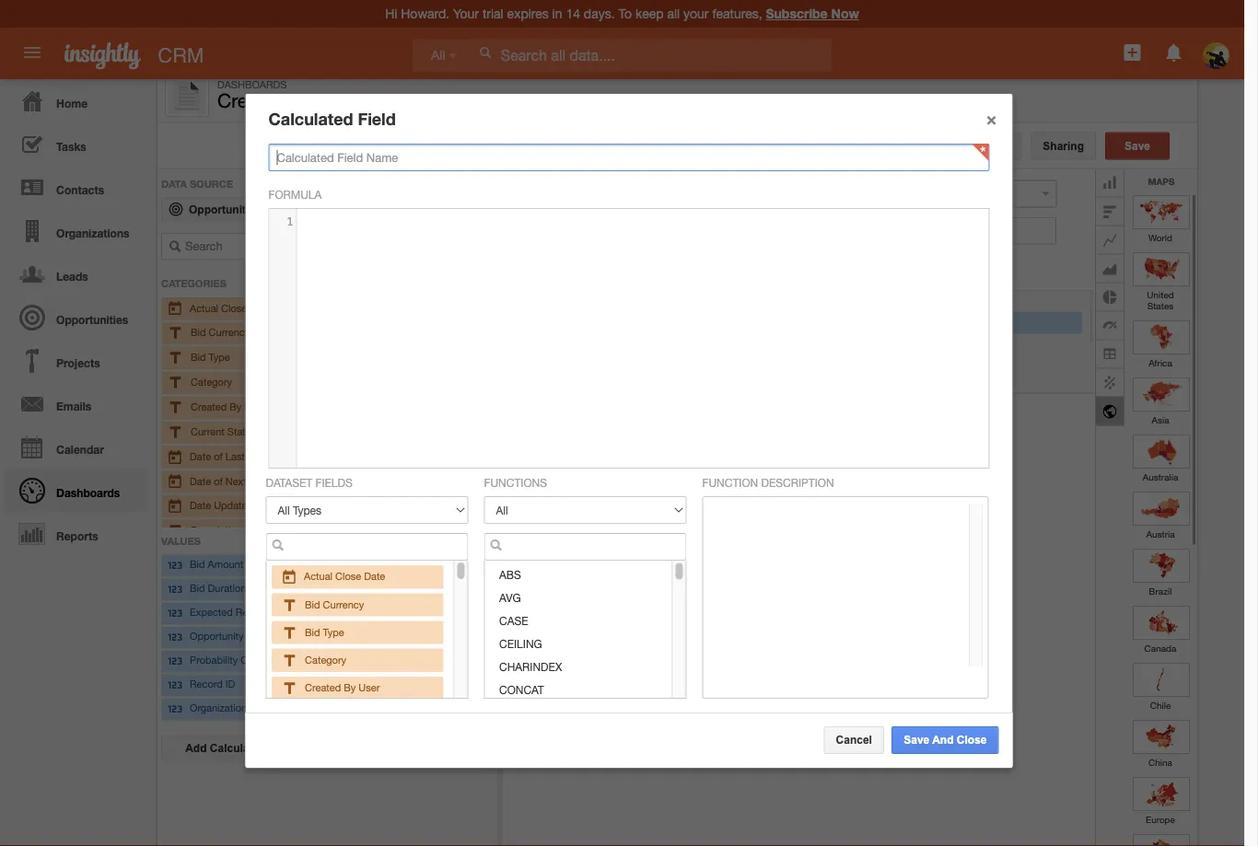 Task type: locate. For each thing, give the bounding box(es) containing it.
0 vertical spatial created
[[191, 401, 227, 413]]

sum(bid amount)
[[932, 316, 1011, 328]]

chart down colors
[[377, 679, 402, 691]]

search image up abs in the bottom left of the page
[[490, 539, 503, 552]]

actual down categories
[[190, 302, 218, 314]]

1 vertical spatial by
[[344, 682, 356, 694]]

0 vertical spatial dashboards
[[218, 78, 287, 90]]

0 vertical spatial category link
[[167, 373, 299, 393]]

0 vertical spatial series
[[334, 631, 362, 643]]

0 vertical spatial axis
[[343, 586, 362, 598]]

type up current state on the left of the page
[[209, 351, 230, 363]]

actual close date for bottommost actual close date link's 'bid currency' link
[[304, 571, 385, 583]]

chart properties
[[332, 517, 435, 529]]

actual close date inside group
[[190, 302, 271, 314]]

categories
[[161, 277, 227, 289]]

1 vertical spatial bid currency link
[[281, 599, 364, 611]]

1 of from the top
[[214, 450, 223, 462]]

1 horizontal spatial bid currency
[[305, 599, 364, 611]]

1 vertical spatial user
[[358, 682, 380, 694]]

other image
[[1097, 368, 1125, 397]]

state
[[227, 426, 251, 438]]

description inside × dialog
[[762, 477, 835, 490]]

1 vertical spatial opportunities
[[56, 313, 128, 326]]

0 horizontal spatial record
[[190, 679, 223, 691]]

created by user inside created by user link
[[191, 401, 266, 413]]

bid type link inside × dialog
[[281, 627, 344, 639]]

sum(bid amount) link
[[908, 314, 1078, 332]]

1 horizontal spatial save
[[1125, 140, 1151, 152]]

bid type link for bottommost actual close date link's 'bid currency' link
[[281, 627, 344, 639]]

save
[[1125, 140, 1151, 152], [904, 735, 930, 747]]

china
[[1149, 757, 1173, 768]]

bid currency link for bottommost actual close date link
[[281, 599, 364, 611]]

0 vertical spatial created by user
[[191, 401, 266, 413]]

opportunities up projects link
[[56, 313, 128, 326]]

activity inside date of last activity link
[[248, 450, 281, 462]]

user down "series colors"
[[358, 682, 380, 694]]

data
[[161, 178, 187, 190]]

search image
[[271, 539, 284, 552], [490, 539, 503, 552]]

record id
[[190, 679, 235, 691]]

category link inside group
[[167, 373, 299, 393]]

0 vertical spatial opportunities
[[189, 203, 261, 216]]

actual close date up x axis
[[304, 571, 385, 583]]

1 vertical spatial properties
[[405, 679, 451, 691]]

austria
[[1147, 529, 1176, 539]]

1 horizontal spatial field
[[358, 109, 396, 129]]

1 axis from the top
[[343, 586, 362, 598]]

0 horizontal spatial bid type
[[191, 351, 230, 363]]

0 horizontal spatial created by user
[[191, 401, 266, 413]]

properties
[[370, 517, 435, 529], [405, 679, 451, 691]]

0 vertical spatial description
[[762, 477, 835, 490]]

actual for the top actual close date link
[[190, 302, 218, 314]]

1 horizontal spatial search image
[[490, 539, 503, 552]]

actual close date link
[[167, 299, 299, 318], [281, 571, 385, 583]]

category link inside × dialog
[[281, 654, 346, 666]]

description down date updated
[[191, 524, 242, 536]]

description right 'function'
[[762, 477, 835, 490]]

created by user link for 'bid currency' link corresponding to the top actual close date link
[[167, 398, 299, 417]]

2 series from the top
[[334, 653, 362, 665]]

created inside × dialog
[[305, 682, 341, 694]]

actual close date link down categories
[[167, 299, 299, 318]]

bid currency down x
[[305, 599, 364, 611]]

1 vertical spatial category
[[305, 654, 346, 666]]

crm
[[158, 43, 204, 67]]

opportunity value
[[190, 631, 271, 643]]

concat
[[499, 684, 544, 697]]

created by user
[[191, 401, 266, 413], [305, 682, 380, 694]]

1 vertical spatial actual
[[304, 571, 332, 583]]

0 horizontal spatial type
[[209, 351, 230, 363]]

axis
[[343, 586, 362, 598], [343, 608, 362, 620]]

1 search image from the left
[[271, 539, 284, 552]]

1 vertical spatial type
[[323, 627, 344, 639]]

1 vertical spatial chart
[[377, 679, 402, 691]]

Chart Description.... text field
[[522, 217, 1057, 245]]

0 horizontal spatial actual close date
[[190, 302, 271, 314]]

id down probability of winning link
[[226, 679, 235, 691]]

of left last in the bottom left of the page
[[214, 450, 223, 462]]

series up reset
[[334, 653, 362, 665]]

dashboards
[[218, 78, 287, 90], [56, 487, 120, 500]]

emails
[[56, 400, 91, 413]]

1 horizontal spatial by
[[344, 682, 356, 694]]

description
[[762, 477, 835, 490], [191, 524, 242, 536]]

save left and
[[904, 735, 930, 747]]

by down "series colors"
[[344, 682, 356, 694]]

0 vertical spatial bid type link
[[167, 348, 299, 368]]

created down "series colors"
[[305, 682, 341, 694]]

currency down categories
[[209, 326, 250, 338]]

africa
[[1149, 357, 1173, 368]]

actual close date for 'bid currency' link corresponding to the top actual close date link
[[190, 302, 271, 314]]

0 horizontal spatial chart
[[332, 517, 367, 529]]

0 horizontal spatial all
[[363, 679, 374, 691]]

calculated up "formula"
[[269, 109, 353, 129]]

leads
[[56, 270, 88, 283]]

save inside button
[[904, 735, 930, 747]]

0 vertical spatial id
[[226, 679, 235, 691]]

fields
[[316, 477, 353, 490]]

0 vertical spatial save
[[1125, 140, 1151, 152]]

field inside × dialog
[[358, 109, 396, 129]]

2 axis from the top
[[343, 608, 362, 620]]

0 horizontal spatial category
[[191, 376, 232, 388]]

id down winning
[[288, 703, 298, 715]]

1 horizontal spatial all
[[431, 48, 446, 63]]

×
[[987, 107, 998, 129]]

record down record id link
[[253, 703, 286, 715]]

asia
[[1152, 414, 1170, 425]]

united states
[[1148, 289, 1175, 311]]

bid
[[191, 326, 206, 338], [191, 351, 206, 363], [190, 559, 205, 571], [190, 583, 205, 595], [305, 599, 320, 611], [305, 627, 320, 639]]

actual close date inside × dialog
[[304, 571, 385, 583]]

field inside "link"
[[269, 743, 295, 755]]

save inside button
[[1125, 140, 1151, 152]]

1 vertical spatial save
[[904, 735, 930, 747]]

0 vertical spatial actual
[[190, 302, 218, 314]]

line image
[[1097, 225, 1125, 254]]

× button
[[977, 100, 1007, 136]]

0 horizontal spatial currency
[[209, 326, 250, 338]]

1 vertical spatial record
[[253, 703, 286, 715]]

bid currency link down x
[[281, 599, 364, 611]]

2 of from the top
[[214, 475, 223, 487]]

1 horizontal spatial created
[[305, 682, 341, 694]]

0 horizontal spatial field
[[269, 743, 295, 755]]

y
[[334, 608, 341, 620]]

save up maps
[[1125, 140, 1151, 152]]

states
[[1148, 300, 1174, 311]]

category up current
[[191, 376, 232, 388]]

1 horizontal spatial category
[[305, 654, 346, 666]]

0 vertical spatial user
[[245, 401, 266, 413]]

amount)
[[973, 316, 1011, 328]]

world
[[1149, 232, 1173, 242]]

1 vertical spatial created by user link
[[281, 682, 380, 694]]

close down categories
[[221, 302, 247, 314]]

1 vertical spatial currency
[[323, 599, 364, 611]]

field right the card
[[358, 109, 396, 129]]

0 vertical spatial calculated
[[269, 109, 353, 129]]

actual
[[190, 302, 218, 314], [304, 571, 332, 583]]

reports link
[[5, 512, 147, 556]]

1 vertical spatial id
[[288, 703, 298, 715]]

0 vertical spatial created by user link
[[167, 398, 299, 417]]

1 horizontal spatial description
[[762, 477, 835, 490]]

1 horizontal spatial calculated
[[269, 109, 353, 129]]

series down y axis
[[334, 631, 362, 643]]

bid type up current
[[191, 351, 230, 363]]

1 horizontal spatial opportunities
[[189, 203, 261, 216]]

1 vertical spatial dashboards
[[56, 487, 120, 500]]

search image up the bid amount link
[[271, 539, 284, 552]]

category link
[[167, 373, 299, 393], [281, 654, 346, 666]]

created by user up current state on the left of the page
[[191, 401, 266, 413]]

0 horizontal spatial by
[[230, 401, 242, 413]]

1 vertical spatial bid currency
[[305, 599, 364, 611]]

0 horizontal spatial dashboards
[[56, 487, 120, 500]]

avg
[[499, 592, 521, 605]]

0 horizontal spatial id
[[226, 679, 235, 691]]

actual for bottommost actual close date link
[[304, 571, 332, 583]]

gauges image
[[1097, 311, 1125, 340]]

current state
[[191, 426, 251, 438]]

0 horizontal spatial description
[[191, 524, 242, 536]]

dashboards inside dashboards create card
[[218, 78, 287, 90]]

# number field
[[332, 392, 387, 412]]

reset all chart properties link
[[334, 679, 451, 691]]

axis for x axis
[[343, 586, 362, 598]]

navigation
[[0, 79, 147, 556]]

probability of winning
[[190, 655, 291, 667]]

1 vertical spatial created by user
[[305, 682, 380, 694]]

created by user link up the 'state'
[[167, 398, 299, 417]]

actual inside group
[[190, 302, 218, 314]]

Search text field
[[161, 233, 319, 260]]

× dialog
[[245, 93, 1017, 770]]

reset
[[334, 679, 360, 691]]

projects link
[[5, 339, 147, 382]]

0 horizontal spatial actual
[[190, 302, 218, 314]]

values
[[161, 535, 201, 547]]

currency
[[209, 326, 250, 338], [323, 599, 364, 611]]

chart
[[332, 517, 367, 529], [377, 679, 402, 691]]

create
[[218, 89, 275, 112]]

field down organization: record id in the left of the page
[[269, 743, 295, 755]]

dataset
[[266, 477, 313, 490]]

bid currency link down categories
[[167, 324, 299, 343]]

bid type down y
[[305, 627, 344, 639]]

horizontal bar image
[[1097, 197, 1125, 225]]

1 vertical spatial series
[[334, 653, 362, 665]]

type inside × dialog
[[323, 627, 344, 639]]

1 horizontal spatial actual
[[304, 571, 332, 583]]

0 vertical spatial bid type
[[191, 351, 230, 363]]

0 horizontal spatial bid currency
[[191, 326, 250, 338]]

close
[[980, 140, 1010, 152], [221, 302, 247, 314], [335, 571, 361, 583], [957, 735, 988, 747]]

created by user down "series colors"
[[305, 682, 380, 694]]

0 vertical spatial actual close date
[[190, 302, 271, 314]]

0 vertical spatial opportunities link
[[161, 198, 319, 222]]

axis right x
[[343, 586, 362, 598]]

0 vertical spatial chart
[[332, 517, 367, 529]]

opportunities link down leads
[[5, 296, 147, 339]]

none text field inside × dialog
[[484, 534, 687, 561]]

chart down fields
[[332, 517, 367, 529]]

bid duration
[[190, 583, 246, 595]]

1 horizontal spatial currency
[[323, 599, 364, 611]]

close right and
[[957, 735, 988, 747]]

bid inside bid duration link
[[190, 583, 205, 595]]

date of last activity
[[190, 450, 281, 462]]

1 vertical spatial calculated
[[210, 743, 266, 755]]

canada
[[1145, 643, 1177, 653]]

calculated inside × dialog
[[269, 109, 353, 129]]

emails link
[[5, 382, 147, 426]]

dashboards link
[[5, 469, 147, 512]]

created by user link
[[167, 398, 299, 417], [281, 682, 380, 694]]

group
[[158, 169, 497, 847]]

current
[[191, 426, 225, 438]]

None text field
[[266, 534, 469, 561]]

0 horizontal spatial calculated
[[210, 743, 266, 755]]

1 horizontal spatial type
[[323, 627, 344, 639]]

by inside × dialog
[[344, 682, 356, 694]]

1 horizontal spatial created by user
[[305, 682, 380, 694]]

1 vertical spatial opportunities link
[[5, 296, 147, 339]]

opportunities inside group
[[189, 203, 261, 216]]

bid type link down y
[[281, 627, 344, 639]]

1 horizontal spatial dashboards
[[218, 78, 287, 90]]

bid duration link
[[167, 581, 299, 600]]

bid currency inside group
[[191, 326, 250, 338]]

type down y
[[323, 627, 344, 639]]

1 vertical spatial of
[[214, 475, 223, 487]]

created up current
[[191, 401, 227, 413]]

bid currency down categories
[[191, 326, 250, 338]]

0 vertical spatial currency
[[209, 326, 250, 338]]

created by user link down "series colors"
[[281, 682, 380, 694]]

field
[[358, 109, 396, 129], [269, 743, 295, 755]]

type
[[209, 351, 230, 363], [323, 627, 344, 639]]

record
[[190, 679, 223, 691], [253, 703, 286, 715]]

1 vertical spatial activity
[[250, 475, 283, 487]]

actual close date link up x
[[281, 571, 385, 583]]

sum(bid amount) group
[[503, 169, 1205, 847]]

sum(bid
[[932, 316, 970, 328]]

created by user for category link inside × dialog
[[305, 682, 380, 694]]

user up the 'state'
[[245, 401, 266, 413]]

dashboards up reports link
[[56, 487, 120, 500]]

dashboards right card image
[[218, 78, 287, 90]]

by up the 'state'
[[230, 401, 242, 413]]

brazil
[[1150, 586, 1173, 596]]

1 horizontal spatial record
[[253, 703, 286, 715]]

0 vertical spatial record
[[190, 679, 223, 691]]

1 horizontal spatial opportunities link
[[161, 198, 319, 222]]

0 vertical spatial all
[[431, 48, 446, 63]]

opportunities link up the search text box
[[161, 198, 319, 222]]

record inside record id link
[[190, 679, 223, 691]]

category link for 'bid currency' link corresponding to the top actual close date link's bid type link
[[167, 373, 299, 393]]

1 series from the top
[[334, 631, 362, 643]]

actual close date down categories
[[190, 302, 271, 314]]

bid type link up the 'state'
[[167, 348, 299, 368]]

0 vertical spatial field
[[358, 109, 396, 129]]

category link up the 'state'
[[167, 373, 299, 393]]

calculated down organization: record id link
[[210, 743, 266, 755]]

opportunity value link
[[167, 629, 299, 647]]

australia
[[1143, 471, 1179, 482]]

bid type inside × dialog
[[305, 627, 344, 639]]

opportunities down source
[[189, 203, 261, 216]]

bid currency link
[[167, 324, 299, 343], [281, 599, 364, 611]]

record down probability
[[190, 679, 223, 691]]

1 horizontal spatial user
[[358, 682, 380, 694]]

0 vertical spatial bid currency
[[191, 326, 250, 338]]

actual inside × dialog
[[304, 571, 332, 583]]

activity right next at the bottom of page
[[250, 475, 283, 487]]

legend
[[334, 563, 368, 575]]

1 horizontal spatial bid type
[[305, 627, 344, 639]]

bid type link for 'bid currency' link corresponding to the top actual close date link
[[167, 348, 299, 368]]

bid currency for 'bid currency' link corresponding to the top actual close date link's bid type link
[[191, 326, 250, 338]]

activity right last in the bottom left of the page
[[248, 450, 281, 462]]

1 vertical spatial description
[[191, 524, 242, 536]]

category link for bid type link within the × dialog
[[281, 654, 346, 666]]

bid currency link for the top actual close date link
[[167, 324, 299, 343]]

category up reset
[[305, 654, 346, 666]]

1 vertical spatial field
[[269, 743, 295, 755]]

currency down x axis
[[323, 599, 364, 611]]

category link up reset
[[281, 654, 346, 666]]

0 horizontal spatial user
[[245, 401, 266, 413]]

1 vertical spatial actual close date
[[304, 571, 385, 583]]

1 vertical spatial axis
[[343, 608, 362, 620]]

created inside group
[[191, 401, 227, 413]]

bid currency inside × dialog
[[305, 599, 364, 611]]

opportunity
[[190, 631, 244, 643]]

functions
[[484, 477, 547, 490]]

table image
[[1097, 340, 1125, 368]]

1 vertical spatial all
[[363, 679, 374, 691]]

dataset fields
[[266, 477, 353, 490]]

0 vertical spatial of
[[214, 450, 223, 462]]

of left next at the bottom of page
[[214, 475, 223, 487]]

y axis
[[334, 608, 362, 620]]

axis right y
[[343, 608, 362, 620]]

1
[[287, 216, 294, 229]]

activity inside 'date of next activity' link
[[250, 475, 283, 487]]

of
[[214, 450, 223, 462], [214, 475, 223, 487]]

2 search image from the left
[[490, 539, 503, 552]]

close down ×
[[980, 140, 1010, 152]]

actual left legend
[[304, 571, 332, 583]]

1 vertical spatial bid type
[[305, 627, 344, 639]]

None text field
[[484, 534, 687, 561]]

save for save
[[1125, 140, 1151, 152]]

1 vertical spatial bid type link
[[281, 627, 344, 639]]

maps
[[1149, 176, 1176, 187]]

1 horizontal spatial actual close date
[[304, 571, 385, 583]]

0 horizontal spatial search image
[[271, 539, 284, 552]]

bid amount link
[[167, 557, 299, 576]]

created by user inside × dialog
[[305, 682, 380, 694]]

0 horizontal spatial save
[[904, 735, 930, 747]]

date for date updated
[[190, 500, 211, 512]]



Task type: describe. For each thing, give the bounding box(es) containing it.
0 vertical spatial category
[[191, 376, 232, 388]]

data source
[[161, 178, 233, 190]]

of for last
[[214, 450, 223, 462]]

of for next
[[214, 475, 223, 487]]

europe
[[1147, 814, 1176, 825]]

axis for y axis
[[343, 608, 362, 620]]

created by user for category link in group
[[191, 401, 266, 413]]

vertical bar image
[[1097, 169, 1125, 197]]

0 horizontal spatial opportunities link
[[5, 296, 147, 339]]

case
[[499, 615, 528, 628]]

charindex
[[499, 661, 562, 674]]

navigation containing home
[[0, 79, 147, 556]]

all link
[[413, 39, 469, 72]]

subscribe now
[[766, 6, 860, 21]]

calculated inside "link"
[[210, 743, 266, 755]]

add calculated field
[[185, 743, 295, 755]]

notifications image
[[1164, 41, 1186, 64]]

bid inside the bid amount link
[[190, 559, 205, 571]]

1 horizontal spatial id
[[288, 703, 298, 715]]

date of last activity link
[[167, 448, 299, 467]]

and
[[933, 735, 954, 747]]

cancel
[[836, 735, 873, 747]]

user inside × dialog
[[358, 682, 380, 694]]

tasks
[[56, 140, 86, 153]]

date inside × dialog
[[364, 571, 385, 583]]

current state link
[[167, 423, 299, 442]]

series colors
[[334, 653, 395, 665]]

of
[[241, 655, 252, 667]]

contacts link
[[5, 166, 147, 209]]

date for date of last activity
[[190, 450, 211, 462]]

function
[[703, 477, 759, 490]]

0 vertical spatial by
[[230, 401, 242, 413]]

all inside 'link'
[[431, 48, 446, 63]]

x axis
[[334, 586, 362, 598]]

expected revenue
[[190, 607, 275, 619]]

tasks link
[[5, 123, 147, 166]]

add
[[185, 743, 207, 755]]

reset all chart properties
[[334, 679, 451, 691]]

probability of winning link
[[167, 653, 299, 671]]

search image for dataset fields
[[271, 539, 284, 552]]

area image
[[1097, 254, 1125, 282]]

close up x axis
[[335, 571, 361, 583]]

Search all data.... text field
[[469, 39, 832, 72]]

save for save and close
[[904, 735, 930, 747]]

add calculated field link
[[161, 737, 319, 762]]

organizations link
[[5, 209, 147, 253]]

category inside × dialog
[[305, 654, 346, 666]]

save button
[[1106, 132, 1170, 160]]

function description
[[703, 477, 835, 490]]

probability
[[190, 655, 238, 667]]

reports
[[56, 530, 98, 543]]

ceiling
[[499, 638, 542, 651]]

dashboards for dashboards
[[56, 487, 120, 500]]

cancel button
[[824, 727, 885, 755]]

chile
[[1151, 700, 1172, 711]]

subscribe
[[766, 6, 828, 21]]

close inside close button
[[980, 140, 1010, 152]]

source
[[190, 178, 233, 190]]

activity for date of last activity
[[248, 450, 281, 462]]

contacts
[[56, 183, 104, 196]]

calendar link
[[5, 426, 147, 469]]

created for created by user link related to bottommost actual close date link's 'bid currency' link
[[305, 682, 341, 694]]

organization: record id
[[190, 703, 298, 715]]

close inside actual close date link
[[221, 302, 247, 314]]

organization: record id link
[[167, 701, 299, 719]]

series for series labels
[[334, 631, 362, 643]]

record inside organization: record id link
[[253, 703, 286, 715]]

Calculated Field Name text field
[[269, 144, 990, 172]]

revenue
[[236, 607, 275, 619]]

organizations
[[56, 227, 129, 240]]

dashboards create card
[[218, 78, 322, 112]]

sharing link
[[1032, 132, 1097, 160]]

opportunities inside navigation
[[56, 313, 128, 326]]

pie & funnel image
[[1097, 282, 1125, 311]]

date updated link
[[167, 497, 299, 516]]

expected revenue link
[[167, 605, 299, 623]]

date of next activity
[[190, 475, 283, 487]]

formula
[[269, 188, 322, 201]]

0 vertical spatial properties
[[370, 517, 435, 529]]

bid currency for bid type link within the × dialog
[[305, 599, 364, 611]]

0 vertical spatial actual close date link
[[167, 299, 299, 318]]

currency inside × dialog
[[323, 599, 364, 611]]

updated
[[214, 500, 253, 512]]

sharing
[[1044, 140, 1085, 152]]

dashboards for dashboards create card
[[218, 78, 287, 90]]

expected
[[190, 607, 233, 619]]

labels
[[365, 631, 395, 643]]

search image for functions
[[490, 539, 503, 552]]

now
[[832, 6, 860, 21]]

card image
[[169, 76, 206, 113]]

none text field inside × dialog
[[266, 534, 469, 561]]

date for date of next activity
[[190, 475, 211, 487]]

created for created by user link related to 'bid currency' link corresponding to the top actual close date link
[[191, 401, 227, 413]]

series for series colors
[[334, 653, 362, 665]]

1 horizontal spatial chart
[[377, 679, 402, 691]]

x
[[334, 586, 340, 598]]

1 vertical spatial actual close date link
[[281, 571, 385, 583]]

projects
[[56, 357, 100, 370]]

calculated field
[[269, 109, 396, 129]]

description link
[[167, 521, 299, 541]]

organization:
[[190, 703, 250, 715]]

card
[[280, 89, 322, 112]]

united
[[1148, 289, 1175, 300]]

Enter Chart Title (Required) text field
[[522, 180, 895, 208]]

duration
[[208, 583, 246, 595]]

subscribe now link
[[766, 6, 860, 21]]

group containing opportunities
[[158, 169, 497, 847]]

date updated
[[190, 500, 253, 512]]

created by user link for bottommost actual close date link's 'bid currency' link
[[281, 682, 380, 694]]

amount
[[208, 559, 243, 571]]

activity for date of next activity
[[250, 475, 283, 487]]

close inside the save and close button
[[957, 735, 988, 747]]

date of next activity link
[[167, 472, 299, 491]]

bid amount
[[190, 559, 243, 571]]

series labels
[[334, 631, 395, 643]]

home link
[[5, 79, 147, 123]]

close button
[[968, 132, 1022, 160]]



Task type: vqa. For each thing, say whether or not it's contained in the screenshot.
5. Connect to your files and apps Mark This Task Complete icon
no



